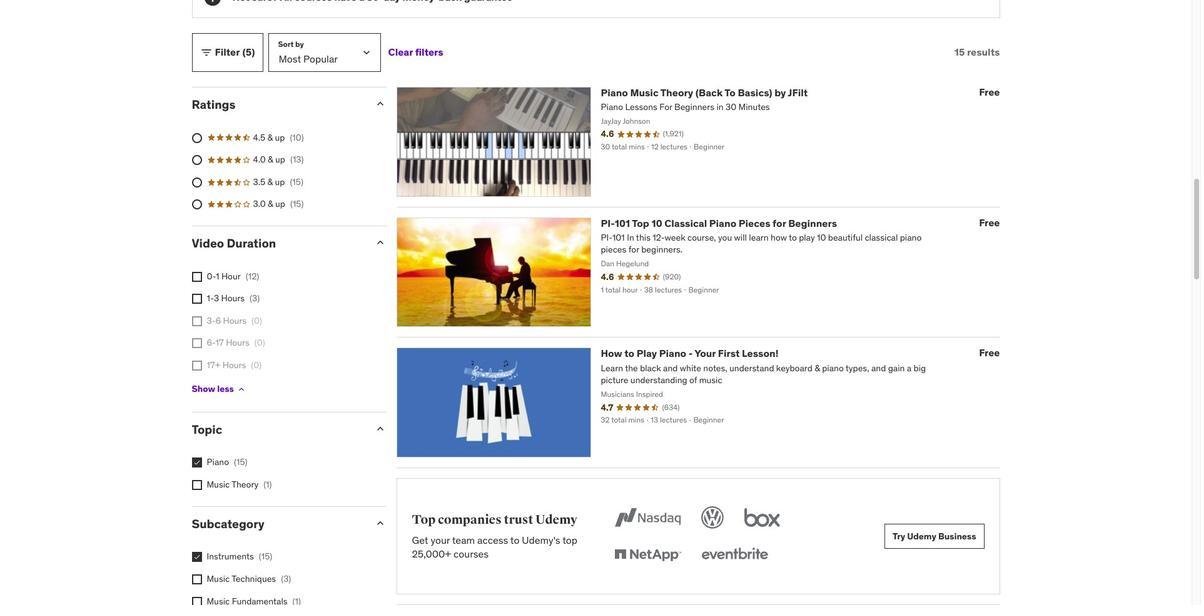 Task type: vqa. For each thing, say whether or not it's contained in the screenshot.
"36.5"
no



Task type: describe. For each thing, give the bounding box(es) containing it.
pi-101 top 10 classical piano pieces for beginners
[[601, 217, 837, 229]]

beginners
[[788, 217, 837, 229]]

for
[[773, 217, 786, 229]]

1-3 hours (3)
[[207, 293, 260, 304]]

10
[[652, 217, 662, 229]]

(10)
[[290, 132, 304, 143]]

pieces
[[739, 217, 771, 229]]

xsmall image for 0-1 hour
[[192, 272, 202, 282]]

17
[[216, 338, 224, 349]]

1-
[[207, 293, 214, 304]]

4.0
[[253, 154, 266, 165]]

access
[[477, 534, 508, 547]]

(1)
[[263, 479, 272, 491]]

& for 3.0
[[268, 199, 273, 210]]

subcategory
[[192, 517, 264, 532]]

15
[[955, 46, 965, 58]]

xsmall image for music techniques
[[192, 575, 202, 585]]

clear filters button
[[388, 33, 443, 72]]

video duration
[[192, 236, 276, 251]]

xsmall image for 6-
[[192, 339, 202, 349]]

small image for subcategory
[[374, 517, 386, 530]]

show less button
[[192, 377, 246, 402]]

less
[[217, 384, 234, 395]]

courses
[[454, 548, 489, 561]]

4.0 & up (13)
[[253, 154, 304, 165]]

companies
[[438, 512, 502, 528]]

top inside top companies trust udemy get your team access to udemy's top 25,000+ courses
[[412, 512, 436, 528]]

instruments
[[207, 551, 254, 563]]

small image for topic
[[374, 423, 386, 435]]

up for 4.5 & up
[[275, 132, 285, 143]]

(15) up music theory (1)
[[234, 457, 247, 468]]

1 vertical spatial theory
[[232, 479, 258, 491]]

instruments (15)
[[207, 551, 272, 563]]

101
[[615, 217, 630, 229]]

(13)
[[290, 154, 304, 165]]

xsmall image for 1-
[[192, 294, 202, 304]]

6 xsmall image from the top
[[192, 597, 202, 606]]

(15) up techniques at the left
[[259, 551, 272, 563]]

6-
[[207, 338, 216, 349]]

3-6 hours (0)
[[207, 315, 262, 327]]

try udemy business
[[893, 531, 976, 542]]

small image for ratings
[[374, 97, 386, 110]]

filter
[[215, 46, 240, 58]]

(0) for 3-6 hours (0)
[[252, 315, 262, 327]]

3-
[[207, 315, 216, 327]]

xsmall image inside show less "button"
[[236, 385, 246, 395]]

-
[[689, 347, 693, 360]]

piano music theory (back to basics) by jfilt link
[[601, 86, 808, 99]]

trust
[[504, 512, 533, 528]]

& for 4.0
[[268, 154, 273, 165]]

(15) down (13)
[[290, 176, 303, 188]]

music for subcategory
[[207, 574, 230, 585]]

pi-101 top 10 classical piano pieces for beginners link
[[601, 217, 837, 229]]

classical
[[665, 217, 707, 229]]

topic
[[192, 422, 222, 437]]

xsmall image for instruments
[[192, 553, 202, 563]]

15 results status
[[955, 46, 1000, 58]]

3.5
[[253, 176, 265, 188]]

volkswagen image
[[699, 504, 727, 532]]

try udemy business link
[[885, 524, 984, 549]]

subcategory button
[[192, 517, 364, 532]]

to inside top companies trust udemy get your team access to udemy's top 25,000+ courses
[[510, 534, 520, 547]]

& for 4.5
[[267, 132, 273, 143]]

3.5 & up (15)
[[253, 176, 303, 188]]

clear filters
[[388, 46, 443, 58]]

video duration button
[[192, 236, 364, 251]]

udemy inside top companies trust udemy get your team access to udemy's top 25,000+ courses
[[536, 512, 578, 528]]

music techniques (3)
[[207, 574, 291, 585]]

1 horizontal spatial top
[[632, 217, 649, 229]]

hours right 17+
[[223, 360, 246, 371]]

1
[[216, 271, 219, 282]]

0 vertical spatial small image
[[200, 46, 212, 59]]

hour
[[221, 271, 241, 282]]

3.0 & up (15)
[[253, 199, 304, 210]]

top companies trust udemy get your team access to udemy's top 25,000+ courses
[[412, 512, 578, 561]]

jfilt
[[788, 86, 808, 99]]

ratings
[[192, 97, 236, 112]]



Task type: locate. For each thing, give the bounding box(es) containing it.
1 horizontal spatial theory
[[661, 86, 693, 99]]

filter (5)
[[215, 46, 255, 58]]

2 vertical spatial (0)
[[251, 360, 262, 371]]

0 horizontal spatial udemy
[[536, 512, 578, 528]]

box image
[[742, 504, 784, 532]]

show
[[192, 384, 215, 395]]

free
[[979, 86, 1000, 98], [979, 216, 1000, 229], [979, 347, 1000, 359]]

3 xsmall image from the top
[[192, 339, 202, 349]]

clear
[[388, 46, 413, 58]]

business
[[938, 531, 976, 542]]

(0) up 6-17 hours (0)
[[252, 315, 262, 327]]

& for 3.5
[[267, 176, 273, 188]]

2 xsmall image from the top
[[192, 317, 202, 327]]

3.0
[[253, 199, 266, 210]]

to
[[625, 347, 635, 360], [510, 534, 520, 547]]

xsmall image
[[192, 294, 202, 304], [192, 317, 202, 327], [192, 339, 202, 349], [192, 361, 202, 371], [192, 458, 202, 468], [192, 597, 202, 606]]

(12)
[[246, 271, 259, 282]]

(0)
[[252, 315, 262, 327], [254, 338, 265, 349], [251, 360, 262, 371]]

4.5
[[253, 132, 265, 143]]

0 vertical spatial theory
[[661, 86, 693, 99]]

6
[[216, 315, 221, 327]]

techniques
[[232, 574, 276, 585]]

15 results
[[955, 46, 1000, 58]]

xsmall image for 17+
[[192, 361, 202, 371]]

1 horizontal spatial small image
[[374, 236, 386, 249]]

(0) for 6-17 hours (0)
[[254, 338, 265, 349]]

xsmall image left instruments
[[192, 553, 202, 563]]

(15) down 3.5 & up (15) at top
[[290, 199, 304, 210]]

piano music theory (back to basics) by jfilt
[[601, 86, 808, 99]]

to down trust
[[510, 534, 520, 547]]

small image
[[374, 97, 386, 110], [374, 423, 386, 435], [374, 517, 386, 530]]

0 horizontal spatial small image
[[200, 46, 212, 59]]

4 xsmall image from the top
[[192, 361, 202, 371]]

up left (13)
[[275, 154, 285, 165]]

1 horizontal spatial (3)
[[281, 574, 291, 585]]

0 horizontal spatial top
[[412, 512, 436, 528]]

0 vertical spatial free
[[979, 86, 1000, 98]]

udemy's
[[522, 534, 560, 547]]

0 vertical spatial to
[[625, 347, 635, 360]]

top up get
[[412, 512, 436, 528]]

first
[[718, 347, 740, 360]]

to left play
[[625, 347, 635, 360]]

& right '3.5'
[[267, 176, 273, 188]]

to
[[725, 86, 736, 99]]

(3)
[[250, 293, 260, 304], [281, 574, 291, 585]]

how to play piano - your first lesson! link
[[601, 347, 779, 360]]

piano
[[601, 86, 628, 99], [709, 217, 737, 229], [659, 347, 686, 360], [207, 457, 229, 468]]

udemy
[[536, 512, 578, 528], [907, 531, 936, 542]]

1 xsmall image from the top
[[192, 294, 202, 304]]

up right the 3.0
[[275, 199, 285, 210]]

results
[[967, 46, 1000, 58]]

1 vertical spatial small image
[[374, 423, 386, 435]]

1 vertical spatial music
[[207, 479, 230, 491]]

xsmall image
[[192, 272, 202, 282], [236, 385, 246, 395], [192, 481, 202, 491], [192, 553, 202, 563], [192, 575, 202, 585]]

how
[[601, 347, 622, 360]]

(3) right techniques at the left
[[281, 574, 291, 585]]

& right 4.0
[[268, 154, 273, 165]]

xsmall image for piano
[[192, 458, 202, 468]]

1 vertical spatial small image
[[374, 236, 386, 249]]

show less
[[192, 384, 234, 395]]

netapp image
[[612, 542, 684, 569]]

0 vertical spatial small image
[[374, 97, 386, 110]]

pi-
[[601, 217, 615, 229]]

hours right 17
[[226, 338, 249, 349]]

up for 4.0 & up
[[275, 154, 285, 165]]

1 small image from the top
[[374, 97, 386, 110]]

by
[[775, 86, 786, 99]]

theory left (1)
[[232, 479, 258, 491]]

2 free from the top
[[979, 216, 1000, 229]]

try
[[893, 531, 905, 542]]

0-
[[207, 271, 216, 282]]

&
[[267, 132, 273, 143], [268, 154, 273, 165], [267, 176, 273, 188], [268, 199, 273, 210]]

top left 10
[[632, 217, 649, 229]]

3 small image from the top
[[374, 517, 386, 530]]

0 horizontal spatial (3)
[[250, 293, 260, 304]]

hours for 6-17 hours
[[226, 338, 249, 349]]

1 vertical spatial free
[[979, 216, 1000, 229]]

1 horizontal spatial udemy
[[907, 531, 936, 542]]

free for pi-101 top 10 classical piano pieces for beginners
[[979, 216, 1000, 229]]

1 vertical spatial to
[[510, 534, 520, 547]]

piano (15)
[[207, 457, 247, 468]]

hours for 3-6 hours
[[223, 315, 247, 327]]

(0) down 3-6 hours (0)
[[254, 338, 265, 349]]

up for 3.0 & up
[[275, 199, 285, 210]]

17+ hours (0)
[[207, 360, 262, 371]]

(5)
[[242, 46, 255, 58]]

(3) down (12)
[[250, 293, 260, 304]]

5 xsmall image from the top
[[192, 458, 202, 468]]

top
[[563, 534, 578, 547]]

filters
[[415, 46, 443, 58]]

up for 3.5 & up
[[275, 176, 285, 188]]

0 horizontal spatial theory
[[232, 479, 258, 491]]

0-1 hour (12)
[[207, 271, 259, 282]]

3 free from the top
[[979, 347, 1000, 359]]

1 horizontal spatial to
[[625, 347, 635, 360]]

1 vertical spatial (3)
[[281, 574, 291, 585]]

xsmall image for 3-
[[192, 317, 202, 327]]

(15)
[[290, 176, 303, 188], [290, 199, 304, 210], [234, 457, 247, 468], [259, 551, 272, 563]]

0 vertical spatial (0)
[[252, 315, 262, 327]]

how to play piano - your first lesson!
[[601, 347, 779, 360]]

1 vertical spatial (0)
[[254, 338, 265, 349]]

xsmall image left the 0-
[[192, 272, 202, 282]]

music
[[630, 86, 659, 99], [207, 479, 230, 491], [207, 574, 230, 585]]

hours
[[221, 293, 245, 304], [223, 315, 247, 327], [226, 338, 249, 349], [223, 360, 246, 371]]

& right 4.5
[[267, 132, 273, 143]]

17+
[[207, 360, 220, 371]]

free for how to play piano - your first lesson!
[[979, 347, 1000, 359]]

small image
[[200, 46, 212, 59], [374, 236, 386, 249]]

theory
[[661, 86, 693, 99], [232, 479, 258, 491]]

team
[[452, 534, 475, 547]]

topic button
[[192, 422, 364, 437]]

up
[[275, 132, 285, 143], [275, 154, 285, 165], [275, 176, 285, 188], [275, 199, 285, 210]]

nasdaq image
[[612, 504, 684, 532]]

xsmall image for music theory
[[192, 481, 202, 491]]

your
[[695, 347, 716, 360]]

udemy right try
[[907, 531, 936, 542]]

0 vertical spatial udemy
[[536, 512, 578, 528]]

hours for 1-3 hours
[[221, 293, 245, 304]]

0 horizontal spatial to
[[510, 534, 520, 547]]

1 vertical spatial udemy
[[907, 531, 936, 542]]

your
[[431, 534, 450, 547]]

1 free from the top
[[979, 86, 1000, 98]]

hours right 6
[[223, 315, 247, 327]]

lesson!
[[742, 347, 779, 360]]

ratings button
[[192, 97, 364, 112]]

free for piano music theory (back to basics) by jfilt
[[979, 86, 1000, 98]]

xsmall image left music theory (1)
[[192, 481, 202, 491]]

0 vertical spatial top
[[632, 217, 649, 229]]

video
[[192, 236, 224, 251]]

duration
[[227, 236, 276, 251]]

music theory (1)
[[207, 479, 272, 491]]

1 vertical spatial top
[[412, 512, 436, 528]]

basics)
[[738, 86, 772, 99]]

0 vertical spatial (3)
[[250, 293, 260, 304]]

xsmall image right less
[[236, 385, 246, 395]]

2 vertical spatial music
[[207, 574, 230, 585]]

2 small image from the top
[[374, 423, 386, 435]]

hours right '3'
[[221, 293, 245, 304]]

4.5 & up (10)
[[253, 132, 304, 143]]

2 vertical spatial small image
[[374, 517, 386, 530]]

& right the 3.0
[[268, 199, 273, 210]]

2 vertical spatial free
[[979, 347, 1000, 359]]

play
[[637, 347, 657, 360]]

(back
[[696, 86, 723, 99]]

0 vertical spatial music
[[630, 86, 659, 99]]

xsmall image left music techniques (3) at bottom left
[[192, 575, 202, 585]]

25,000+
[[412, 548, 451, 561]]

theory left "(back" at the right top
[[661, 86, 693, 99]]

get
[[412, 534, 428, 547]]

eventbrite image
[[699, 542, 771, 569]]

3
[[214, 293, 219, 304]]

up right '3.5'
[[275, 176, 285, 188]]

music for topic
[[207, 479, 230, 491]]

up left (10)
[[275, 132, 285, 143]]

udemy up top
[[536, 512, 578, 528]]

(0) down 6-17 hours (0)
[[251, 360, 262, 371]]

6-17 hours (0)
[[207, 338, 265, 349]]



